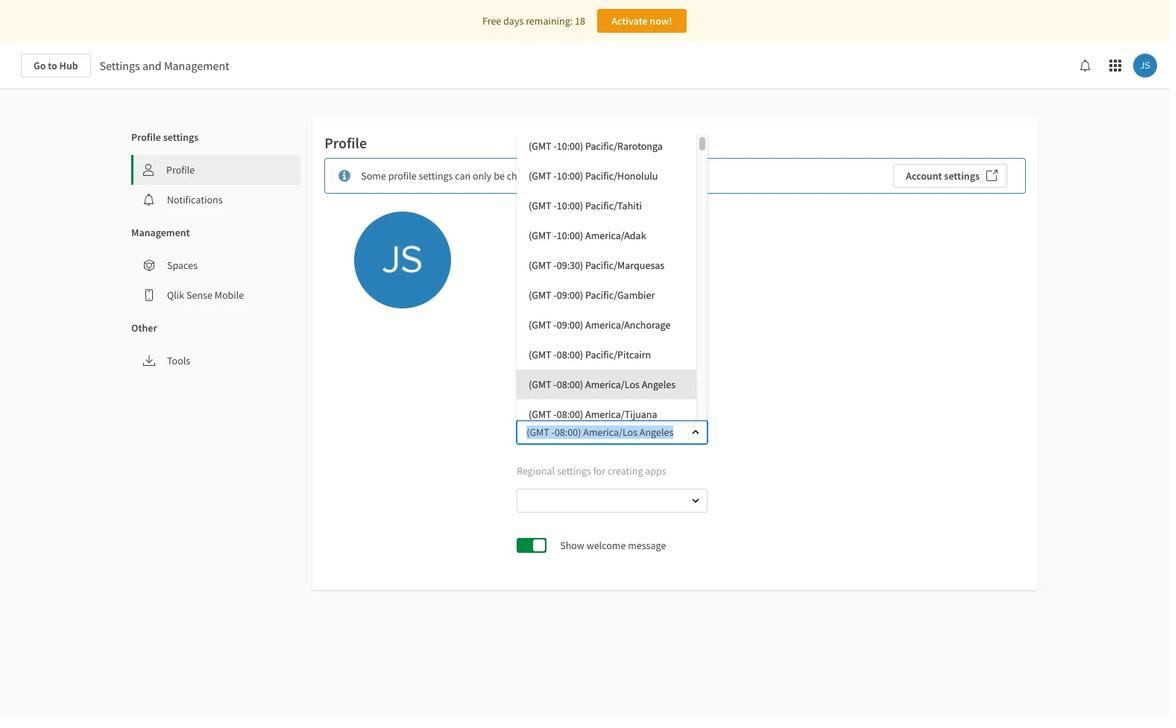 Task type: vqa. For each thing, say whether or not it's contained in the screenshot.
This
no



Task type: describe. For each thing, give the bounding box(es) containing it.
(gmt for (gmt -10:00) pacific/tahiti
[[529, 199, 552, 212]]

settings.
[[616, 169, 653, 183]]

only
[[473, 169, 492, 183]]

0 vertical spatial management
[[164, 58, 229, 73]]

- for (gmt -10:00) pacific/rarotonga
[[554, 139, 557, 153]]

some
[[361, 169, 386, 183]]

welcome
[[587, 539, 626, 553]]

(gmt -09:00) america/anchorage
[[529, 318, 671, 332]]

- for (gmt -09:00) pacific/gambier
[[554, 288, 557, 302]]

days
[[503, 14, 524, 28]]

qlik sense mobile link
[[131, 280, 301, 310]]

(gmt for (gmt -10:00) america/adak
[[529, 229, 552, 242]]

go to hub
[[34, 59, 78, 72]]

account settings
[[906, 169, 980, 183]]

profile link
[[133, 155, 301, 185]]

and
[[142, 58, 162, 73]]

regional
[[517, 465, 555, 478]]

- for (gmt -10:00) america/adak
[[554, 229, 557, 242]]

profile
[[388, 169, 417, 183]]

alert containing some profile settings can only be changed in your account settings.
[[325, 158, 1026, 194]]

notifications
[[167, 193, 223, 207]]

close image
[[691, 428, 700, 437]]

(gmt -08:00) america/tijuana
[[529, 408, 657, 421]]

settings for account settings
[[944, 169, 980, 183]]

(gmt -10:00) america/adak
[[529, 229, 646, 242]]

jacob simon image
[[1134, 54, 1157, 78]]

free days remaining: 18
[[483, 14, 585, 28]]

(gmt for (gmt -09:00) pacific/gambier
[[529, 288, 552, 302]]

account inside "link"
[[906, 169, 942, 183]]

for
[[593, 465, 606, 478]]

go to hub link
[[21, 54, 91, 78]]

creating
[[608, 465, 643, 478]]

america/anchorage
[[585, 318, 671, 332]]

pacific/gambier
[[585, 288, 655, 302]]

other
[[131, 321, 157, 335]]

(gmt for (gmt -08:00) pacific/pitcairn
[[529, 348, 552, 361]]

10:00) for america/adak
[[557, 229, 583, 242]]

08:00) for america/tijuana
[[557, 408, 583, 421]]

activate
[[612, 14, 648, 28]]

- for (gmt -09:00) america/anchorage
[[554, 318, 557, 332]]

(gmt -10:00) pacific/tahiti
[[529, 199, 642, 212]]

pacific/rarotonga
[[585, 139, 663, 153]]

message
[[628, 539, 666, 553]]

09:00) for pacific/gambier
[[557, 288, 583, 302]]

list box containing (gmt -10:00) pacific/rarotonga
[[517, 131, 708, 429]]

(gmt -10:00) pacific/honolulu
[[529, 169, 658, 182]]

in
[[546, 169, 555, 183]]

08:00) for pacific/pitcairn
[[557, 348, 583, 361]]

language
[[560, 327, 600, 341]]

show welcome message
[[560, 539, 666, 553]]

09:00) for america/anchorage
[[557, 318, 583, 332]]

preferred language
[[517, 327, 600, 341]]

1 account from the left
[[579, 169, 614, 183]]

to
[[48, 59, 57, 72]]

qlik sense mobile
[[167, 289, 244, 302]]

(gmt -09:00) pacific/gambier
[[529, 288, 655, 302]]

pacific/tahiti
[[585, 199, 642, 212]]

10:00) for pacific/tahiti
[[557, 199, 583, 212]]

open image
[[691, 360, 700, 369]]

preferred
[[517, 327, 558, 341]]

settings
[[100, 58, 140, 73]]

activate now!
[[612, 14, 672, 28]]

09:30)
[[557, 258, 583, 272]]

america/los
[[585, 378, 640, 391]]

- for (gmt -08:00) america/los angeles
[[554, 378, 557, 391]]

spaces link
[[131, 251, 301, 280]]

(gmt -10:00) pacific/rarotonga
[[529, 139, 663, 153]]

tools link
[[131, 346, 301, 376]]

open image
[[691, 497, 700, 506]]



Task type: locate. For each thing, give the bounding box(es) containing it.
4 - from the top
[[554, 229, 557, 242]]

3 10:00) from the top
[[557, 199, 583, 212]]

0 vertical spatial 09:00)
[[557, 288, 583, 302]]

go
[[34, 59, 46, 72]]

spaces
[[167, 259, 198, 272]]

2 (gmt from the top
[[529, 169, 552, 182]]

america/adak
[[585, 229, 646, 242]]

08:00) right 'time'
[[557, 408, 583, 421]]

profile settings
[[131, 131, 199, 144]]

- up in
[[554, 139, 557, 153]]

1 vertical spatial 08:00)
[[557, 378, 583, 391]]

- right changed
[[554, 169, 557, 182]]

- for (gmt -08:00) pacific/pitcairn
[[554, 348, 557, 361]]

-
[[554, 139, 557, 153], [554, 169, 557, 182], [554, 199, 557, 212], [554, 229, 557, 242], [554, 258, 557, 272], [554, 288, 557, 302], [554, 318, 557, 332], [554, 348, 557, 361], [554, 378, 557, 391], [554, 408, 557, 421]]

4 (gmt from the top
[[529, 229, 552, 242]]

profile down and
[[131, 131, 161, 144]]

america/tijuana
[[585, 408, 657, 421]]

free
[[483, 14, 501, 28]]

settings and management
[[100, 58, 229, 73]]

- for (gmt -09:30) pacific/marquesas
[[554, 258, 557, 272]]

(gmt
[[529, 139, 552, 153], [529, 169, 552, 182], [529, 199, 552, 212], [529, 229, 552, 242], [529, 258, 552, 272], [529, 288, 552, 302], [529, 318, 552, 332], [529, 348, 552, 361], [529, 378, 552, 391], [529, 408, 552, 421]]

7 (gmt from the top
[[529, 318, 552, 332]]

notifications link
[[131, 185, 301, 215]]

(gmt -08:00) pacific/pitcairn
[[529, 348, 651, 361]]

10 - from the top
[[554, 408, 557, 421]]

sense
[[186, 289, 213, 302]]

1 - from the top
[[554, 139, 557, 153]]

- up "name jacob simon"
[[554, 199, 557, 212]]

apps
[[645, 465, 667, 478]]

can
[[455, 169, 471, 183]]

time zone
[[517, 396, 562, 410]]

10:00)
[[557, 139, 583, 153], [557, 169, 583, 182], [557, 199, 583, 212], [557, 229, 583, 242]]

9 (gmt from the top
[[529, 378, 552, 391]]

2 horizontal spatial profile
[[325, 133, 367, 152]]

zone
[[541, 396, 562, 410]]

10:00) up your
[[557, 139, 583, 153]]

name jacob simon
[[517, 214, 582, 249]]

8 - from the top
[[554, 348, 557, 361]]

- down 09:30)
[[554, 288, 557, 302]]

5 (gmt from the top
[[529, 258, 552, 272]]

- down preferred language at the top of page
[[554, 348, 557, 361]]

(gmt up name
[[529, 199, 552, 212]]

2 08:00) from the top
[[557, 378, 583, 391]]

(gmt -09:30) pacific/marquesas
[[529, 258, 665, 272]]

remaining:
[[526, 14, 573, 28]]

(gmt -08:00) america/los angeles
[[529, 378, 676, 391]]

profile up notifications
[[166, 163, 195, 177]]

1 10:00) from the top
[[557, 139, 583, 153]]

profile up the some
[[325, 133, 367, 152]]

None text field
[[518, 489, 679, 513]]

18
[[575, 14, 585, 28]]

08:00) down language
[[557, 348, 583, 361]]

- for (gmt -08:00) america/tijuana
[[554, 408, 557, 421]]

08:00)
[[557, 348, 583, 361], [557, 378, 583, 391], [557, 408, 583, 421]]

1 09:00) from the top
[[557, 288, 583, 302]]

(gmt for (gmt -10:00) pacific/rarotonga
[[529, 139, 552, 153]]

pacific/marquesas
[[585, 258, 665, 272]]

your
[[557, 169, 577, 183]]

- right jacob
[[554, 229, 557, 242]]

(gmt down email
[[529, 288, 552, 302]]

alert
[[325, 158, 1026, 194]]

10:00) right in
[[557, 169, 583, 182]]

1 vertical spatial 09:00)
[[557, 318, 583, 332]]

simon
[[549, 234, 582, 249]]

10:00) up 09:30)
[[557, 229, 583, 242]]

9 - from the top
[[554, 378, 557, 391]]

1 08:00) from the top
[[557, 348, 583, 361]]

be
[[494, 169, 505, 183]]

profile
[[131, 131, 161, 144], [325, 133, 367, 152], [166, 163, 195, 177]]

08:00) up 'zone'
[[557, 378, 583, 391]]

6 - from the top
[[554, 288, 557, 302]]

(gmt for (gmt -10:00) pacific/honolulu
[[529, 169, 552, 182]]

1 (gmt from the top
[[529, 139, 552, 153]]

- for (gmt -10:00) pacific/honolulu
[[554, 169, 557, 182]]

10:00) for pacific/rarotonga
[[557, 139, 583, 153]]

activate now! link
[[597, 9, 687, 33]]

0 horizontal spatial account
[[579, 169, 614, 183]]

3 08:00) from the top
[[557, 408, 583, 421]]

3 - from the top
[[554, 199, 557, 212]]

3 (gmt from the top
[[529, 199, 552, 212]]

regional settings for creating apps
[[517, 465, 667, 478]]

1 horizontal spatial profile
[[166, 163, 195, 177]]

hub
[[59, 59, 78, 72]]

(gmt up time zone at bottom
[[529, 378, 552, 391]]

(gmt up in
[[529, 139, 552, 153]]

0 horizontal spatial profile
[[131, 131, 161, 144]]

- for (gmt -10:00) pacific/tahiti
[[554, 199, 557, 212]]

name
[[517, 214, 543, 227]]

09:00) down simonjacob477@gmail.com
[[557, 318, 583, 332]]

management up spaces on the top
[[131, 226, 190, 239]]

email simonjacob477@gmail.com
[[517, 271, 655, 306]]

2 09:00) from the top
[[557, 318, 583, 332]]

time
[[517, 396, 539, 410]]

(gmt up the regional
[[529, 408, 552, 421]]

pacific/pitcairn
[[585, 348, 651, 361]]

mobile
[[215, 289, 244, 302]]

changed
[[507, 169, 544, 183]]

4 10:00) from the top
[[557, 229, 583, 242]]

(gmt for (gmt -09:00) america/anchorage
[[529, 318, 552, 332]]

8 (gmt from the top
[[529, 348, 552, 361]]

account settings link
[[894, 164, 1008, 188]]

(gmt left language
[[529, 318, 552, 332]]

show
[[560, 539, 585, 553]]

qlik
[[167, 289, 184, 302]]

jacob simon image
[[354, 212, 451, 309]]

- right 'time'
[[554, 408, 557, 421]]

09:00) down 09:30)
[[557, 288, 583, 302]]

2 10:00) from the top
[[557, 169, 583, 182]]

some profile settings can only be changed in your account settings.
[[361, 169, 653, 183]]

2 - from the top
[[554, 169, 557, 182]]

1 vertical spatial management
[[131, 226, 190, 239]]

2 vertical spatial 08:00)
[[557, 408, 583, 421]]

settings inside "link"
[[944, 169, 980, 183]]

pacific/honolulu
[[585, 169, 658, 182]]

tools
[[167, 354, 190, 368]]

settings for profile settings
[[163, 131, 199, 144]]

(gmt down name
[[529, 229, 552, 242]]

6 (gmt from the top
[[529, 288, 552, 302]]

angeles
[[642, 378, 676, 391]]

- up 'zone'
[[554, 378, 557, 391]]

now!
[[650, 14, 672, 28]]

account
[[579, 169, 614, 183], [906, 169, 942, 183]]

08:00) for america/los
[[557, 378, 583, 391]]

email
[[517, 271, 542, 284]]

7 - from the top
[[554, 318, 557, 332]]

management
[[164, 58, 229, 73], [131, 226, 190, 239]]

list box
[[517, 131, 708, 429]]

settings for regional settings for creating apps
[[557, 465, 591, 478]]

(gmt left your
[[529, 169, 552, 182]]

(gmt for (gmt -09:30) pacific/marquesas
[[529, 258, 552, 272]]

(gmt for (gmt -08:00) america/tijuana
[[529, 408, 552, 421]]

simonjacob477@gmail.com
[[517, 291, 655, 306]]

(gmt down jacob
[[529, 258, 552, 272]]

10:00) for pacific/honolulu
[[557, 169, 583, 182]]

settings
[[163, 131, 199, 144], [419, 169, 453, 183], [944, 169, 980, 183], [557, 465, 591, 478]]

5 - from the top
[[554, 258, 557, 272]]

10:00) down your
[[557, 199, 583, 212]]

management right and
[[164, 58, 229, 73]]

- left language
[[554, 318, 557, 332]]

0 vertical spatial 08:00)
[[557, 348, 583, 361]]

1 horizontal spatial account
[[906, 169, 942, 183]]

(gmt down the preferred
[[529, 348, 552, 361]]

09:00)
[[557, 288, 583, 302], [557, 318, 583, 332]]

- down simon
[[554, 258, 557, 272]]

jacob
[[517, 234, 547, 249]]

(gmt for (gmt -08:00) america/los angeles
[[529, 378, 552, 391]]

2 account from the left
[[906, 169, 942, 183]]

10 (gmt from the top
[[529, 408, 552, 421]]

None text field
[[518, 421, 679, 445]]



